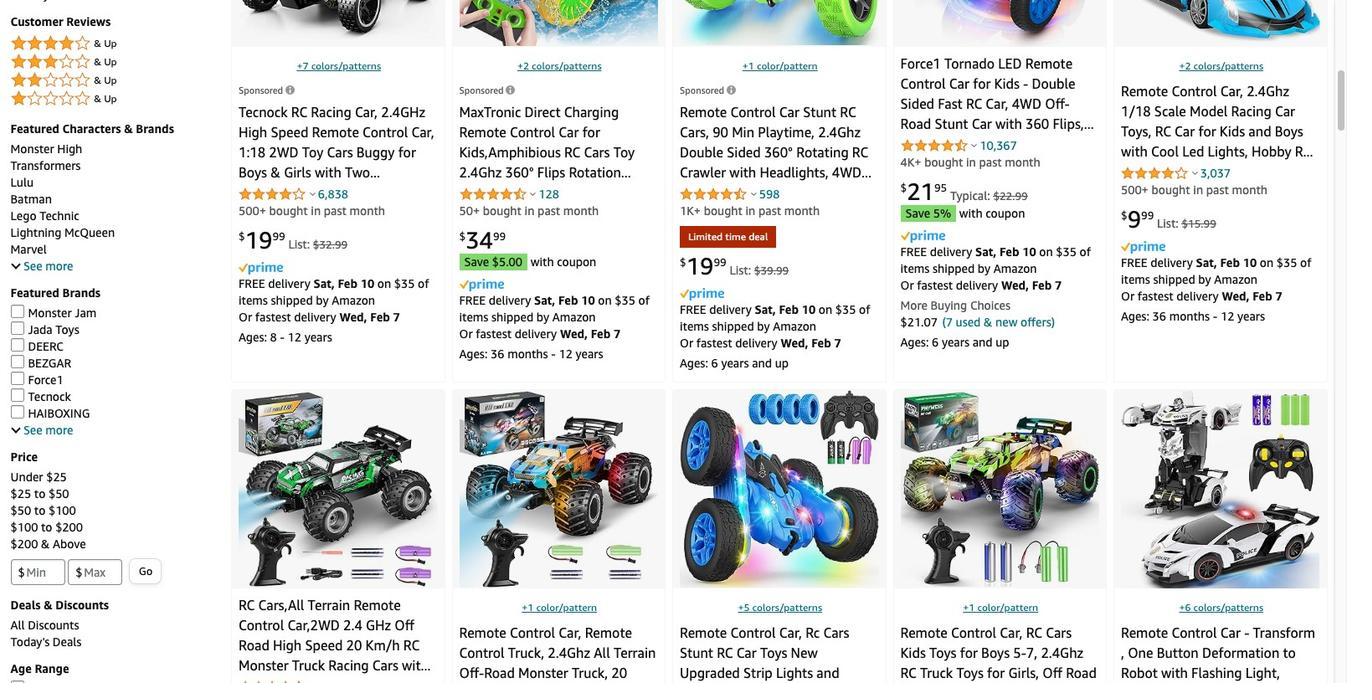 Task type: locate. For each thing, give the bounding box(es) containing it.
1 horizontal spatial months
[[1169, 309, 1210, 323]]

sat,
[[975, 244, 997, 258], [1196, 255, 1217, 269], [314, 276, 335, 290], [534, 293, 555, 307], [755, 302, 776, 316]]

7 for 3,037
[[1276, 289, 1283, 303]]

sat, for tecnock rc racing car, 2.4ghz high speed remote control car, 1:18 2wd toy cars buggy for boys & girls with two rechargeable batteries for car, gifts for kids (white)
[[314, 276, 335, 290]]

sponsored button up 90
[[680, 85, 736, 96]]

bought for tecnock rc racing car, 2.4ghz high speed remote control car, 1:18 2wd toy cars buggy for boys & girls with two rechargeable batteries for car, gifts for kids (white)
[[269, 204, 308, 218]]

remote inside tecnock rc racing car, 2.4ghz high speed remote control car, 1:18 2wd toy cars buggy for boys & girls with two rechargeable batteries for car, gifts for kids (white)
[[312, 124, 359, 141]]

1 vertical spatial rechargeable
[[239, 184, 321, 201]]

1 checkbox image from the top
[[10, 322, 24, 335]]

road inside remote control car, remote control truck, 2.4ghz all terrain off-road monster truck,
[[484, 665, 515, 682]]

remote inside remote control car, rc cars stunt rc car toys new upgraded strip lights a
[[680, 625, 727, 642]]

bought
[[925, 155, 963, 169], [1152, 183, 1190, 197], [269, 204, 308, 218], [483, 204, 522, 218], [704, 204, 743, 218]]

checkbox image inside 'monster jam' link
[[10, 305, 24, 319]]

ages:
[[1121, 309, 1150, 323], [239, 330, 267, 344], [901, 335, 929, 349], [459, 346, 488, 361], [680, 356, 708, 370]]

19
[[245, 226, 273, 254], [686, 252, 714, 280]]

checkbox image left deerc
[[10, 339, 24, 352]]

500+ for 19
[[239, 204, 266, 218]]

past down 3,037
[[1206, 183, 1229, 197]]

0 vertical spatial ages: 36 months - 12 years
[[1121, 309, 1265, 323]]

1 see more from the top
[[23, 259, 73, 273]]

0 vertical spatial force1
[[901, 55, 941, 72]]

1 horizontal spatial brands
[[136, 122, 174, 136]]

0 vertical spatial sided
[[901, 96, 934, 112]]

gifts up old
[[1236, 163, 1265, 180]]

boys down 1:18
[[239, 164, 267, 181]]

control inside tecnock rc racing car, 2.4ghz high speed remote control car, 1:18 2wd toy cars buggy for boys & girls with two rechargeable batteries for car, gifts for kids (white)
[[363, 124, 408, 141]]

2 horizontal spatial sponsored button
[[680, 85, 736, 96]]

for right 'buggy'
[[398, 144, 416, 161]]

extender expand image
[[11, 260, 20, 270], [11, 424, 20, 434]]

car up the 6-
[[821, 184, 841, 201]]

control inside rc cars,all terrain remote control car,2wd 2.4 ghz off road high speed 20 km/h rc monster truck racing cars with led headlight and
[[239, 617, 284, 634]]

99
[[1141, 209, 1154, 222], [273, 230, 285, 243], [493, 230, 506, 243], [714, 256, 727, 269]]

high inside tecnock rc racing car, 2.4ghz high speed remote control car, 1:18 2wd toy cars buggy for boys & girls with two rechargeable batteries for car, gifts for kids (white)
[[239, 124, 267, 141]]

2 horizontal spatial popover image
[[1192, 171, 1198, 175]]

all inside deals & discounts all discounts today's deals
[[10, 618, 25, 633]]

0 vertical spatial popover image
[[971, 143, 977, 148]]

save down '21'
[[906, 206, 930, 220]]

$35 for tecnock rc racing car, 2.4ghz high speed remote control car, 1:18 2wd toy cars buggy for boys & girls with two rechargeable batteries for car, gifts for kids (white)
[[394, 276, 415, 290]]

free delivery sat, feb 10 on $35 of items shipped by amazon element for tecnock rc racing car, 2.4ghz high speed remote control car, 1:18 2wd toy cars buggy for boys & girls with two rechargeable batteries for car, gifts for kids (white)
[[239, 276, 429, 307]]

tecnock for tecnock rc racing car, 2.4ghz high speed remote control car, 1:18 2wd toy cars buggy for boys & girls with two rechargeable batteries for car, gifts for kids (white)
[[239, 104, 288, 121]]

& up down the 3 stars & up element
[[94, 74, 117, 87]]

free for remote control car stunt rc cars, 90 min playtime, 2.4ghz double sided 360° rotating rc crawler with headlights, 4wd off road drift rc race car toy for boys and girls aged 6-12 green
[[680, 302, 706, 316]]

for left 5-
[[960, 645, 978, 662]]

598
[[759, 187, 780, 201]]

items down 34
[[459, 310, 488, 324]]

remote inside the maxtronic direct charging remote control car for kids,amphibious rc cars toy 2.4ghz 360° flips rotation 15km/h 4wd all terrain offroad stunt crawler truck for boys girls 3-12
[[459, 124, 506, 141]]

force1
[[901, 55, 941, 72], [28, 373, 63, 387]]

rc
[[966, 96, 982, 112], [291, 104, 307, 121], [840, 104, 856, 121], [1155, 123, 1171, 140], [1295, 143, 1311, 160], [564, 144, 580, 161], [852, 144, 868, 161], [769, 184, 785, 201], [239, 597, 255, 614], [1026, 625, 1042, 642], [403, 637, 420, 654], [717, 645, 733, 662], [901, 665, 917, 682]]

1 horizontal spatial rechargeable
[[901, 156, 982, 173]]

colors/patterns
[[311, 60, 381, 72], [532, 60, 602, 72], [1194, 60, 1264, 72], [752, 601, 822, 614], [1194, 601, 1264, 614]]

kids
[[994, 76, 1020, 92], [1220, 123, 1245, 140], [292, 204, 318, 221], [901, 645, 926, 662]]

past down the 10,367
[[979, 155, 1002, 169]]

2 stars & up element
[[10, 71, 214, 91]]

popover image
[[530, 192, 536, 196], [751, 192, 757, 196]]

2 +2 colors/patterns link from the left
[[1179, 60, 1264, 72]]

colors/patterns for remote control car, 2.4ghz 1/18 scale model racing car toys, rc car for kids and boys with cool led lights, hobby rc cars toys birthday gifts for age 3 4 5 6 7 8-12 year old boys girls
[[1194, 60, 1264, 72]]

amazon down save $5.00 with coupon
[[552, 310, 596, 324]]

0 horizontal spatial months
[[508, 346, 548, 361]]

past for tecnock rc racing car, 2.4ghz high speed remote control car, 1:18 2wd toy cars buggy for boys & girls with two rechargeable batteries for car, gifts for kids (white)
[[324, 204, 347, 218]]

4 up from the top
[[104, 92, 117, 105]]

360
[[1026, 116, 1049, 132]]

& up link down 4 stars & up element
[[10, 71, 214, 91]]

kids inside tecnock rc racing car, 2.4ghz high speed remote control car, 1:18 2wd toy cars buggy for boys & girls with two rechargeable batteries for car, gifts for kids (white)
[[292, 204, 318, 221]]

car, inside remote control car, rc cars kids toys for boys 5-7, 2.4ghz rc truck toys for girls, off ro
[[1000, 625, 1023, 642]]

colors/patterns right +6
[[1194, 601, 1264, 614]]

0 vertical spatial checkbox image
[[10, 305, 24, 319]]

10 for maxtronic direct charging remote control car for kids,amphibious rc cars toy 2.4ghz 360° flips rotation 15km/h 4wd all terrain offroad stunt crawler truck for boys girls 3-12
[[581, 293, 595, 307]]

kids inside remote control car, rc cars kids toys for boys 5-7, 2.4ghz rc truck toys for girls, off ro
[[901, 645, 926, 662]]

car inside remote control car, rc cars stunt rc car toys new upgraded strip lights a
[[737, 645, 757, 662]]

3 checkbox image from the top
[[10, 389, 24, 402]]

amazon prime image
[[901, 231, 945, 243], [1121, 241, 1166, 254], [239, 262, 283, 275], [459, 279, 504, 292], [680, 288, 724, 301]]

1 horizontal spatial popover image
[[751, 192, 757, 196]]

free down 9
[[1121, 255, 1148, 269]]

rc
[[806, 625, 820, 642]]

checkbox image inside force1 link
[[10, 372, 24, 386]]

wed, for remote control car stunt rc cars, 90 min playtime, 2.4ghz double sided 360° rotating rc crawler with headlights, 4wd off road drift rc race car toy for boys and girls aged 6-12 green
[[781, 335, 808, 350]]

4 & up from the top
[[94, 92, 117, 105]]

double up flips,
[[1032, 76, 1076, 92]]

monster
[[10, 142, 54, 156], [28, 306, 72, 320], [239, 657, 289, 674], [518, 665, 568, 682]]

amazon prime image down $5.00
[[459, 279, 504, 292]]

& up link up featured characters & brands
[[10, 89, 214, 109]]

1 vertical spatial checkbox image
[[10, 339, 24, 352]]

0 horizontal spatial age
[[10, 662, 32, 676]]

360° inside remote control car stunt rc cars, 90 min playtime, 2.4ghz double sided 360° rotating rc crawler with headlights, 4wd off road drift rc race car toy for boys and girls aged 6-12 green
[[764, 144, 793, 161]]

2 horizontal spatial 4wd
[[1012, 96, 1042, 112]]

off- inside force1 tornado led remote control car for kids - double sided fast rc car, 4wd off- road stunt car with 360 flips, all terrain tires, leds, rechargeable toy car batteries, and easy remote
[[1045, 96, 1070, 112]]

$50 up '$50 to $100' link in the left of the page
[[49, 487, 69, 501]]

2 horizontal spatial +1
[[963, 601, 975, 614]]

tecnock rc racing car, 2.4ghz high speed remote control car, 1:18 2wd toy cars buggy for boys & girls with two rechargeable batteries for car, gifts for kids (white)
[[239, 104, 434, 221]]

$25 up $25 to $50 link
[[46, 470, 67, 484]]

boys inside the maxtronic direct charging remote control car for kids,amphibious rc cars toy 2.4ghz 360° flips rotation 15km/h 4wd all terrain offroad stunt crawler truck for boys girls 3-12
[[459, 225, 488, 241]]

heneroar remote control car, remote control truck, 2.4ghz all terrain off-road monster truck, 20 km/h rc cars with led bod... image
[[459, 391, 658, 588]]

0 vertical spatial led
[[998, 55, 1022, 72]]

shipped
[[933, 261, 975, 275], [1153, 272, 1195, 286], [271, 293, 313, 307], [492, 310, 534, 324], [712, 319, 754, 333]]

direct
[[525, 104, 561, 121]]

2 sponsored from the left
[[459, 85, 504, 96]]

up up the 3 stars & up element
[[104, 37, 117, 50]]

remote control car stunt rc cars, 90 min playtime, 2.4ghz double sided 360° rotating rc crawler with headlights, 4wd off road drift rc race car toy for boys and girls aged 6-12 green link
[[680, 104, 872, 241]]

+2 colors/patterns link down the remote control car, 2.4ghz 1/18 scale model racing car toys, rc car for kids and boys with cool led lights, hobby rc cars ... image
[[1179, 60, 1264, 72]]

lightning
[[10, 226, 61, 240]]

past for maxtronic direct charging remote control car for kids,amphibious rc cars toy 2.4ghz 360° flips rotation 15km/h 4wd all terrain offroad stunt crawler truck for boys girls 3-12
[[538, 204, 560, 218]]

& up link down reviews on the left of the page
[[10, 34, 214, 54]]

in
[[966, 155, 976, 169], [1193, 183, 1203, 197], [311, 204, 321, 218], [525, 204, 535, 218], [746, 204, 756, 218]]

save $5.00 with coupon
[[464, 255, 596, 269]]

months for 50+
[[508, 346, 548, 361]]

0 horizontal spatial $25
[[10, 487, 31, 501]]

amazon prime image for remote control car stunt rc cars, 90 min playtime, 2.4ghz double sided 360° rotating rc crawler with headlights, 4wd off road drift rc race car toy for boys and girls aged 6-12 green
[[680, 288, 724, 301]]

amazon prime image for maxtronic direct charging remote control car for kids,amphibious rc cars toy 2.4ghz 360° flips rotation 15km/h 4wd all terrain offroad stunt crawler truck for boys girls 3-12
[[459, 279, 504, 292]]

list: inside $ 19 99 list: $39.99
[[730, 263, 751, 277]]

99 inside $ 34 99
[[493, 230, 506, 243]]

1 vertical spatial brands
[[62, 286, 101, 300]]

36 for 50+
[[491, 346, 504, 361]]

see more button
[[10, 259, 73, 273], [10, 423, 73, 437]]

6,838
[[318, 187, 348, 201]]

amazon prime image down $ 19 99 list: $39.99 at the top of page
[[680, 288, 724, 301]]

128
[[539, 187, 559, 201]]

girls inside tecnock rc racing car, 2.4ghz high speed remote control car, 1:18 2wd toy cars buggy for boys & girls with two rechargeable batteries for car, gifts for kids (white)
[[284, 164, 311, 181]]

rechargeable up easy
[[901, 156, 982, 173]]

see more button for the marvel link at the left
[[10, 259, 73, 273]]

rechargeable
[[901, 156, 982, 173], [239, 184, 321, 201]]

checkbox image down 'tecnock' link in the left bottom of the page
[[10, 406, 24, 419]]

month for remote control car stunt rc cars, 90 min playtime, 2.4ghz double sided 360° rotating rc crawler with headlights, 4wd off road drift rc race car toy for boys and girls aged 6-12 green
[[784, 204, 820, 218]]

2.4
[[343, 617, 362, 634]]

3 sponsored button from the left
[[680, 85, 736, 96]]

1 up from the top
[[104, 37, 117, 50]]

stunt inside remote control car, rc cars stunt rc car toys new upgraded strip lights a
[[680, 645, 713, 662]]

racing right "model"
[[1231, 103, 1272, 120]]

see
[[23, 259, 42, 273], [23, 423, 42, 437]]

lulu
[[10, 175, 33, 190]]

500+ bought in past month down birthday
[[1121, 183, 1268, 197]]

fastest for maxtronic direct charging remote control car for kids,amphibious rc cars toy 2.4ghz 360° flips rotation 15km/h 4wd all terrain offroad stunt crawler truck for boys girls 3-12
[[476, 326, 512, 341]]

birth to 24 months element
[[10, 681, 28, 683]]

up down 4 stars & up element
[[104, 56, 117, 68]]

+2 for 128
[[517, 60, 529, 72]]

500+ bought in past month for 9
[[1121, 183, 1268, 197]]

with
[[996, 116, 1022, 132], [1121, 143, 1148, 160], [315, 164, 341, 181], [730, 164, 756, 181], [959, 206, 983, 220], [531, 255, 554, 269], [402, 657, 429, 674], [1161, 665, 1188, 682]]

boys right old
[[1266, 184, 1294, 200]]

toys down 'cool'
[[1151, 163, 1178, 180]]

monster inside rc cars,all terrain remote control car,2wd 2.4 ghz off road high speed 20 km/h rc monster truck racing cars with led headlight and
[[239, 657, 289, 674]]

0 vertical spatial $25
[[46, 470, 67, 484]]

3 & up from the top
[[94, 74, 117, 87]]

1 more from the top
[[46, 259, 73, 273]]

age inside remote control car, 2.4ghz 1/18 scale model racing car toys, rc car for kids and boys with cool led lights, hobby rc cars toys birthday gifts for age 3 4 5 6 7 8-12 year old boys girls
[[1290, 163, 1313, 180]]

or fastest delivery wed, feb 7 element for remote control car stunt rc cars, 90 min playtime, 2.4ghz double sided 360° rotating rc crawler with headlights, 4wd off road drift rc race car toy for boys and girls aged 6-12 green
[[680, 335, 841, 350]]

amazon for tecnock rc racing car, 2.4ghz high speed remote control car, 1:18 2wd toy cars buggy for boys & girls with two rechargeable batteries for car, gifts for kids (white)
[[332, 293, 375, 307]]

go
[[139, 565, 153, 578]]

+1 for remote control car, remote control truck, 2.4ghz all terrain off-road monster truck, 
[[522, 601, 534, 614]]

on $35 of items shipped by amazon down "$15.99"
[[1121, 255, 1312, 286]]

high
[[239, 124, 267, 141], [57, 142, 82, 156], [273, 637, 302, 654]]

see more down haiboxing link
[[23, 423, 73, 437]]

2 horizontal spatial +1 color/pattern link
[[963, 601, 1038, 614]]

save
[[906, 206, 930, 220], [464, 255, 489, 269]]

1 vertical spatial featured
[[10, 286, 59, 300]]

0 horizontal spatial up
[[775, 356, 789, 370]]

& down 2wd
[[271, 164, 280, 181]]

free delivery sat, feb 10 on $35 of items shipped by amazon element
[[901, 244, 1091, 275], [1121, 255, 1312, 286], [239, 276, 429, 307], [459, 293, 650, 324], [680, 302, 870, 333]]

remote control car, rc cars stunt rc car toys new upgraded strip lights a
[[680, 625, 853, 683]]

3 up from the top
[[104, 74, 117, 87]]

wed, for tecnock rc racing car, 2.4ghz high speed remote control car, 1:18 2wd toy cars buggy for boys & girls with two rechargeable batteries for car, gifts for kids (white)
[[339, 310, 367, 324]]

girls inside remote control car, 2.4ghz 1/18 scale model racing car toys, rc car for kids and boys with cool led lights, hobby rc cars toys birthday gifts for age 3 4 5 6 7 8-12 year old boys girls
[[1121, 204, 1148, 220]]

brands up "jam"
[[62, 286, 101, 300]]

sat, down "$15.99"
[[1196, 255, 1217, 269]]

led left headlight
[[239, 678, 262, 683]]

amazon down $32.99
[[332, 293, 375, 307]]

0 vertical spatial 6
[[1155, 184, 1163, 200]]

99 for $ 9 99 list: $15.99
[[1141, 209, 1154, 222]]

1 vertical spatial up
[[775, 356, 789, 370]]

tecnock rc racing car, 2.4ghz high speed remote control car, 1:18 2wd toy cars buggy for boys & girls with two rechargeable batteries for car, gifts for kids (white) link
[[239, 104, 434, 221]]

featured
[[10, 122, 59, 136], [10, 286, 59, 300]]

popover image
[[971, 143, 977, 148], [1192, 171, 1198, 175], [309, 192, 315, 196]]

boys left 5-
[[981, 645, 1010, 662]]

1 vertical spatial popover image
[[1192, 171, 1198, 175]]

2 see more button from the top
[[10, 423, 73, 437]]

1 horizontal spatial coupon
[[986, 206, 1025, 220]]

colors/patterns for remote control car, rc cars stunt rc car toys new upgraded strip lights a
[[752, 601, 822, 614]]

0 horizontal spatial +2 colors/patterns
[[517, 60, 602, 72]]

car
[[949, 76, 970, 92], [1275, 103, 1295, 120], [779, 104, 800, 121], [972, 116, 992, 132], [1175, 123, 1195, 140], [559, 124, 579, 141], [1011, 156, 1031, 173], [821, 184, 841, 201], [1221, 625, 1241, 642], [737, 645, 757, 662]]

1 +2 colors/patterns link from the left
[[517, 60, 602, 72]]

1 extender expand image from the top
[[11, 260, 20, 270]]

transformers
[[10, 159, 81, 173]]

sponsored for maxtronic direct charging remote control car for kids,amphibious rc cars toy 2.4ghz 360° flips rotation 15km/h 4wd all terrain offroad stunt crawler truck for boys girls 3-12
[[459, 85, 504, 96]]

free down $ 19 99 list: $39.99 at the top of page
[[680, 302, 706, 316]]

$25 down the under
[[10, 487, 31, 501]]

ages: 36 months - 12 years for 500+
[[1121, 309, 1265, 323]]

coupon down $22.99
[[986, 206, 1025, 220]]

buggy
[[356, 144, 395, 161]]

sponsored for remote control car stunt rc cars, 90 min playtime, 2.4ghz double sided 360° rotating rc crawler with headlights, 4wd off road drift rc race car toy for boys and girls aged 6-12 green
[[680, 85, 724, 96]]

99 for $ 19 99 list: $39.99
[[714, 256, 727, 269]]

$ inside '$ 9 99 list: $15.99'
[[1121, 209, 1128, 222]]

2.4ghz inside remote control car stunt rc cars, 90 min playtime, 2.4ghz double sided 360° rotating rc crawler with headlights, 4wd off road drift rc race car toy for boys and girls aged 6-12 green
[[818, 124, 861, 141]]

0 vertical spatial 360°
[[764, 144, 793, 161]]

+1 for remote control car, rc cars kids toys for boys 5-7, 2.4ghz rc truck toys for girls, off ro
[[963, 601, 975, 614]]

terucle remote control car, rc cars stunt rc car toys new upgraded strip lights and headlights car toys double-sided 360° ... image
[[680, 391, 879, 588]]

2 up from the top
[[104, 56, 117, 68]]

1 vertical spatial high
[[57, 142, 82, 156]]

see more for the marvel link at the left
[[23, 259, 73, 273]]

2 featured from the top
[[10, 286, 59, 300]]

checkbox image for deerc
[[10, 339, 24, 352]]

deal
[[749, 230, 768, 243]]

sponsored for tecnock rc racing car, 2.4ghz high speed remote control car, 1:18 2wd toy cars buggy for boys & girls with two rechargeable batteries for car, gifts for kids (white)
[[239, 85, 283, 96]]

& inside under $25 $25 to $50 $50 to $100 $100 to $200 $200 & above
[[41, 537, 50, 551]]

checkbox image inside jada toys link
[[10, 322, 24, 335]]

7 for 598
[[834, 335, 841, 350]]

or fastest delivery wed, feb 7 element for tecnock rc racing car, 2.4ghz high speed remote control car, 1:18 2wd toy cars buggy for boys & girls with two rechargeable batteries for car, gifts for kids (white)
[[239, 310, 400, 324]]

+1 up remote control car, rc cars kids toys for boys 5-7, 2.4ghz rc truck toys for girls, off ro link
[[963, 601, 975, 614]]

1 popover image from the left
[[530, 192, 536, 196]]

0 vertical spatial off-
[[1045, 96, 1070, 112]]

2.4ghz inside the maxtronic direct charging remote control car for kids,amphibious rc cars toy 2.4ghz 360° flips rotation 15km/h 4wd all terrain offroad stunt crawler truck for boys girls 3-12
[[459, 164, 502, 181]]

99 up $5.00
[[493, 230, 506, 243]]

fastest up the 'ages: 6 years and up'
[[696, 335, 732, 350]]

0 vertical spatial high
[[239, 124, 267, 141]]

car up strip on the bottom right of the page
[[737, 645, 757, 662]]

in for tecnock rc racing car, 2.4ghz high speed remote control car, 1:18 2wd toy cars buggy for boys & girls with two rechargeable batteries for car, gifts for kids (white)
[[311, 204, 321, 218]]

deals down the all discounts link
[[53, 635, 81, 649]]

control inside force1 tornado led remote control car for kids - double sided fast rc car, 4wd off- road stunt car with 360 flips, all terrain tires, leds, rechargeable toy car batteries, and easy remote
[[901, 76, 946, 92]]

1 horizontal spatial truck,
[[572, 665, 608, 682]]

& up inside 1 star & up element
[[94, 92, 117, 105]]

& up for fourth the "& up" link from the bottom of the page
[[94, 37, 117, 50]]

checkbox image
[[10, 322, 24, 335], [10, 372, 24, 386], [10, 389, 24, 402], [10, 406, 24, 419]]

1 horizontal spatial double
[[1032, 76, 1076, 92]]

$21.07
[[901, 315, 938, 329]]

ages: for tecnock rc racing car, 2.4ghz high speed remote control car, 1:18 2wd toy cars buggy for boys & girls with two rechargeable batteries for car, gifts for kids (white)
[[239, 330, 267, 344]]

popover image up 4k+ bought in past month
[[971, 143, 977, 148]]

deformation
[[1202, 645, 1280, 662]]

1 vertical spatial truck,
[[572, 665, 608, 682]]

racing inside rc cars,all terrain remote control car,2wd 2.4 ghz off road high speed 20 km/h rc monster truck racing cars with led headlight and
[[328, 657, 369, 674]]

race
[[789, 184, 817, 201]]

flashing
[[1192, 665, 1242, 682]]

500+ up $ 19 99 list: $32.99 at left top
[[239, 204, 266, 218]]

popover image left 3,037
[[1192, 171, 1198, 175]]

featured for featured brands
[[10, 286, 59, 300]]

7 for 6,838
[[393, 310, 400, 324]]

& down the 3 stars & up element
[[94, 74, 101, 87]]

0 horizontal spatial double
[[680, 144, 723, 161]]

scale
[[1155, 103, 1186, 120]]

by up ages: 8 - 12 years
[[316, 293, 329, 307]]

0 horizontal spatial 4wd
[[514, 184, 543, 201]]

1 vertical spatial age
[[10, 662, 32, 676]]

toys inside remote control car, rc cars stunt rc car toys new upgraded strip lights a
[[760, 645, 787, 662]]

1k+
[[680, 204, 701, 218]]

2 checkbox image from the top
[[10, 339, 24, 352]]

2 +2 colors/patterns from the left
[[1179, 60, 1264, 72]]

road inside force1 tornado led remote control car for kids - double sided fast rc car, 4wd off- road stunt car with 360 flips, all terrain tires, leds, rechargeable toy car batteries, and easy remote
[[901, 116, 931, 132]]

or fastest delivery wed, feb 7 element down save $5.00 with coupon
[[459, 326, 621, 341]]

free delivery sat, feb 10 on $35 of items shipped by amazon element down $32.99
[[239, 276, 429, 307]]

off-
[[1045, 96, 1070, 112], [459, 665, 484, 682]]

4 checkbox image from the top
[[10, 406, 24, 419]]

+2 colors/patterns link
[[517, 60, 602, 72], [1179, 60, 1264, 72]]

extender expand image for the marvel link at the left
[[11, 260, 20, 270]]

truck
[[597, 204, 630, 221], [292, 657, 325, 674], [920, 665, 953, 682]]

list: for $ 19 99 list: $32.99
[[288, 237, 310, 251]]

stunt inside force1 tornado led remote control car for kids - double sided fast rc car, 4wd off- road stunt car with 360 flips, all terrain tires, leds, rechargeable toy car batteries, and easy remote
[[935, 116, 968, 132]]

today's deals link
[[10, 635, 81, 649]]

1 +2 from the left
[[517, 60, 529, 72]]

km/h
[[366, 637, 400, 654]]

checkbox image down deerc link
[[10, 355, 24, 369]]

& inside more buying choices $21.07 (7 used & new offers) ages: 6 years and up
[[984, 315, 992, 329]]

0 vertical spatial up
[[996, 335, 1009, 349]]

terrain inside remote control car, remote control truck, 2.4ghz all terrain off-road monster truck,
[[614, 645, 656, 662]]

2.4ghz
[[1247, 83, 1290, 100], [818, 124, 861, 141], [459, 164, 502, 181], [548, 645, 590, 662], [1041, 645, 1084, 662]]

1 horizontal spatial tecnock
[[239, 104, 288, 121]]

toy inside force1 tornado led remote control car for kids - double sided fast rc car, 4wd off- road stunt car with 360 flips, all terrain tires, leds, rechargeable toy car batteries, and easy remote
[[986, 156, 1007, 173]]

0 vertical spatial 4wd
[[1012, 96, 1042, 112]]

past
[[979, 155, 1002, 169], [1206, 183, 1229, 197], [324, 204, 347, 218], [538, 204, 560, 218], [759, 204, 781, 218]]

1 vertical spatial $200
[[10, 537, 38, 551]]

for
[[973, 76, 991, 92], [1199, 123, 1216, 140], [582, 124, 600, 141], [398, 144, 416, 161], [1269, 163, 1287, 180], [382, 184, 399, 201], [271, 204, 289, 221], [633, 204, 651, 221], [680, 204, 698, 221], [960, 645, 978, 662], [987, 665, 1005, 682]]

all inside the maxtronic direct charging remote control car for kids,amphibious rc cars toy 2.4ghz 360° flips rotation 15km/h 4wd all terrain offroad stunt crawler truck for boys girls 3-12
[[547, 184, 563, 201]]

tornado
[[944, 55, 995, 72]]

0 vertical spatial crawler
[[680, 164, 726, 181]]

off inside remote control car, rc cars kids toys for boys 5-7, 2.4ghz rc truck toys for girls, off ro
[[1043, 665, 1063, 682]]

2 checkbox image from the top
[[10, 372, 24, 386]]

-
[[1023, 76, 1028, 92], [1213, 309, 1218, 323], [280, 330, 285, 344], [551, 346, 556, 361], [1244, 625, 1250, 642]]

rc inside tecnock rc racing car, 2.4ghz high speed remote control car, 1:18 2wd toy cars buggy for boys & girls with two rechargeable batteries for car, gifts for kids (white)
[[291, 104, 307, 121]]

2wd
[[269, 144, 299, 161]]

0 horizontal spatial 360°
[[505, 164, 534, 181]]

1 horizontal spatial up
[[996, 335, 1009, 349]]

cars inside remote control car, 2.4ghz 1/18 scale model racing car toys, rc car for kids and boys with cool led lights, hobby rc cars toys birthday gifts for age 3 4 5 6 7 8-12 year old boys girls
[[1121, 163, 1147, 180]]

0 vertical spatial 500+ bought in past month
[[1121, 183, 1268, 197]]

in down tires,
[[966, 155, 976, 169]]

1 horizontal spatial 36
[[1153, 309, 1166, 323]]

0 horizontal spatial +1 color/pattern
[[522, 601, 597, 614]]

extender expand image down marvel
[[11, 260, 20, 270]]

free delivery sat, feb 10 down 5%
[[901, 244, 1039, 258]]

& down $100 to $200 link
[[41, 537, 50, 551]]

0 vertical spatial save
[[906, 206, 930, 220]]

see more
[[23, 259, 73, 273], [23, 423, 73, 437]]

2 more from the top
[[46, 423, 73, 437]]

0 vertical spatial off
[[680, 184, 700, 201]]

checkbox image down the bezgar link
[[10, 372, 24, 386]]

1 horizontal spatial $25
[[46, 470, 67, 484]]

gifts inside tecnock rc racing car, 2.4ghz high speed remote control car, 1:18 2wd toy cars buggy for boys & girls with two rechargeable batteries for car, gifts for kids (white)
[[239, 204, 267, 221]]

6
[[1155, 184, 1163, 200], [932, 335, 939, 349], [711, 356, 718, 370]]

shipped down $5.00
[[492, 310, 534, 324]]

remote inside remote control car - transform , one button deformation to robot with flashing ligh
[[1121, 625, 1168, 642]]

birth to 24 months image
[[10, 681, 24, 683]]

- inside force1 tornado led remote control car for kids - double sided fast rc car, 4wd off- road stunt car with 360 flips, all terrain tires, leds, rechargeable toy car batteries, and easy remote
[[1023, 76, 1028, 92]]

2 & up from the top
[[94, 56, 117, 68]]

of for tecnock rc racing car, 2.4ghz high speed remote control car, 1:18 2wd toy cars buggy for boys & girls with two rechargeable batteries for car, gifts for kids (white)
[[418, 276, 429, 290]]

two
[[345, 164, 370, 181]]

double down cars,
[[680, 144, 723, 161]]

0 horizontal spatial popover image
[[530, 192, 536, 196]]

on $35 of items shipped by amazon for remote control car stunt rc cars, 90 min playtime, 2.4ghz double sided 360° rotating rc crawler with headlights, 4wd off road drift rc race car toy for boys and girls aged 6-12 green
[[680, 302, 870, 333]]

3 & up link from the top
[[10, 71, 214, 91]]

2 +2 from the left
[[1179, 60, 1191, 72]]

free delivery sat, feb 10 on $35 of items shipped by amazon element for remote control car stunt rc cars, 90 min playtime, 2.4ghz double sided 360° rotating rc crawler with headlights, 4wd off road drift rc race car toy for boys and girls aged 6-12 green
[[680, 302, 870, 333]]

1 vertical spatial discounts
[[28, 618, 79, 633]]

3 sponsored from the left
[[680, 85, 724, 96]]

0 vertical spatial $50
[[49, 487, 69, 501]]

1 vertical spatial gifts
[[239, 204, 267, 221]]

3
[[1121, 184, 1129, 200]]

1 vertical spatial double
[[680, 144, 723, 161]]

Go submit
[[130, 560, 161, 584]]

7 inside remote control car, 2.4ghz 1/18 scale model racing car toys, rc car for kids and boys with cool led lights, hobby rc cars toys birthday gifts for age 3 4 5 6 7 8-12 year old boys girls
[[1167, 184, 1174, 200]]

99 inside $ 19 99 list: $32.99
[[273, 230, 285, 243]]

2 extender expand image from the top
[[11, 424, 20, 434]]

2 horizontal spatial off
[[1043, 665, 1063, 682]]

& down reviews on the left of the page
[[94, 37, 101, 50]]

free delivery sat, feb 10 on $35 of items shipped by amazon element down save $5.00 with coupon
[[459, 293, 650, 324]]

month for tecnock rc racing car, 2.4ghz high speed remote control car, 1:18 2wd toy cars buggy for boys & girls with two rechargeable batteries for car, gifts for kids (white)
[[350, 204, 385, 218]]

1 horizontal spatial ages: 36 months - 12 years
[[1121, 309, 1265, 323]]

1 checkbox image from the top
[[10, 305, 24, 319]]

99 down "limited time deal" link
[[714, 256, 727, 269]]

0 horizontal spatial sided
[[727, 144, 761, 161]]

& up for 3rd the "& up" link from the bottom of the page
[[94, 56, 117, 68]]

to
[[34, 487, 45, 501], [34, 504, 45, 518], [41, 520, 52, 535], [1283, 645, 1296, 662]]

shipped for tecnock rc racing car, 2.4ghz high speed remote control car, 1:18 2wd toy cars buggy for boys & girls with two rechargeable batteries for car, gifts for kids (white)
[[271, 293, 313, 307]]

1 horizontal spatial +2 colors/patterns link
[[1179, 60, 1264, 72]]

stunt inside the maxtronic direct charging remote control car for kids,amphibious rc cars toy 2.4ghz 360° flips rotation 15km/h 4wd all terrain offroad stunt crawler truck for boys girls 3-12
[[510, 204, 544, 221]]

$ inside $ 21 95 typical: $22.99 save 5% with coupon
[[901, 181, 907, 195]]

360° down the kids,amphibious
[[505, 164, 534, 181]]

$5.00
[[492, 255, 522, 269]]

1 see more button from the top
[[10, 259, 73, 273]]

1 horizontal spatial force1
[[901, 55, 941, 72]]

1 horizontal spatial off
[[680, 184, 700, 201]]

0 vertical spatial gifts
[[1236, 163, 1265, 180]]

0 horizontal spatial $100
[[10, 520, 38, 535]]

1 horizontal spatial truck
[[597, 204, 630, 221]]

1 vertical spatial coupon
[[557, 255, 596, 269]]

speed inside rc cars,all terrain remote control car,2wd 2.4 ghz off road high speed 20 km/h rc monster truck racing cars with led headlight and
[[305, 637, 343, 654]]

0 horizontal spatial 6
[[711, 356, 718, 370]]

2 popover image from the left
[[751, 192, 757, 196]]

2 sponsored button from the left
[[459, 85, 515, 96]]

0 vertical spatial double
[[1032, 76, 1076, 92]]

2 see from the top
[[23, 423, 42, 437]]

2 horizontal spatial sponsored
[[680, 85, 724, 96]]

1 see from the top
[[23, 259, 42, 273]]

stunt inside remote control car stunt rc cars, 90 min playtime, 2.4ghz double sided 360° rotating rc crawler with headlights, 4wd off road drift rc race car toy for boys and girls aged 6-12 green
[[803, 104, 837, 121]]

7 for 128
[[614, 326, 621, 341]]

3 checkbox image from the top
[[10, 355, 24, 369]]

0 horizontal spatial crawler
[[547, 204, 593, 221]]

& up down 2 stars & up element
[[94, 92, 117, 105]]

3-
[[522, 225, 535, 241]]

remote control car, 2.4ghz 1/18 scale model racing car toys, rc car for kids and boys with cool led lights, hobby rc cars ... image
[[1121, 0, 1320, 41]]

free delivery sat, feb 10 for tecnock rc racing car, 2.4ghz high speed remote control car, 1:18 2wd toy cars buggy for boys & girls with two rechargeable batteries for car, gifts for kids (white)
[[239, 276, 377, 290]]

on
[[1039, 244, 1053, 258], [1260, 255, 1274, 269], [377, 276, 391, 290], [598, 293, 612, 307], [819, 302, 832, 316]]

2 see more from the top
[[23, 423, 73, 437]]

1 sponsored button from the left
[[239, 85, 295, 96]]

checkbox image for monster jam
[[10, 305, 24, 319]]

strip
[[744, 665, 773, 682]]

fdj remote control car - transform , one button deformation to robot with flashing light, 2.4ghz 1:18 scale transforming p... image
[[1121, 390, 1320, 589]]

force1 for force1 tornado led remote control car for kids - double sided fast rc car, 4wd off- road stunt car with 360 flips, all terrain tires, leds, rechargeable toy car batteries, and easy remote
[[901, 55, 941, 72]]

led inside force1 tornado led remote control car for kids - double sided fast rc car, 4wd off- road stunt car with 360 flips, all terrain tires, leds, rechargeable toy car batteries, and easy remote
[[998, 55, 1022, 72]]

0 horizontal spatial list:
[[288, 237, 310, 251]]

1 +2 colors/patterns from the left
[[517, 60, 602, 72]]

$35 for remote control car stunt rc cars, 90 min playtime, 2.4ghz double sided 360° rotating rc crawler with headlights, 4wd off road drift rc race car toy for boys and girls aged 6-12 green
[[835, 302, 856, 316]]

gifts for rechargeable
[[239, 204, 267, 221]]

terrain inside rc cars,all terrain remote control car,2wd 2.4 ghz off road high speed 20 km/h rc monster truck racing cars with led headlight and
[[308, 597, 350, 614]]

1 horizontal spatial +1
[[743, 60, 754, 72]]

typical:
[[950, 189, 990, 203]]

truck inside remote control car, rc cars kids toys for boys 5-7, 2.4ghz rc truck toys for girls, off ro
[[920, 665, 953, 682]]

sponsored ad - tecnock rc racing car, 2.4ghz high speed remote control car, 1:18 2wd toy cars buggy for boys & girls with ... image
[[239, 0, 437, 39]]

speed
[[271, 124, 308, 141], [305, 637, 343, 654]]

up down the 3 stars & up element
[[104, 74, 117, 87]]

0 vertical spatial brands
[[136, 122, 174, 136]]

deals up the all discounts link
[[10, 598, 41, 612]]

1 horizontal spatial +2 colors/patterns
[[1179, 60, 1264, 72]]

checkbox image
[[10, 305, 24, 319], [10, 339, 24, 352], [10, 355, 24, 369]]

& up inside the 3 stars & up element
[[94, 56, 117, 68]]

racing
[[1231, 103, 1272, 120], [311, 104, 351, 121], [328, 657, 369, 674]]

1 horizontal spatial off-
[[1045, 96, 1070, 112]]

past down 598 link
[[759, 204, 781, 218]]

amazon down $39.99
[[773, 319, 816, 333]]

1 vertical spatial $50
[[10, 504, 31, 518]]

19 for $ 19 99 list: $32.99
[[245, 226, 273, 254]]

with inside remote control car, 2.4ghz 1/18 scale model racing car toys, rc car for kids and boys with cool led lights, hobby rc cars toys birthday gifts for age 3 4 5 6 7 8-12 year old boys girls
[[1121, 143, 1148, 160]]

up for 2 stars & up element
[[104, 74, 117, 87]]

list: left "$15.99"
[[1157, 216, 1179, 230]]

1 vertical spatial see more button
[[10, 423, 73, 437]]

car inside remote control car - transform , one button deformation to robot with flashing ligh
[[1221, 625, 1241, 642]]

with inside tecnock rc racing car, 2.4ghz high speed remote control car, 1:18 2wd toy cars buggy for boys & girls with two rechargeable batteries for car, gifts for kids (white)
[[315, 164, 341, 181]]

0 horizontal spatial color/pattern
[[536, 601, 597, 614]]

$35 for maxtronic direct charging remote control car for kids,amphibious rc cars toy 2.4ghz 360° flips rotation 15km/h 4wd all terrain offroad stunt crawler truck for boys girls 3-12
[[615, 293, 635, 307]]

1 & up from the top
[[94, 37, 117, 50]]

1 vertical spatial ages: 36 months - 12 years
[[459, 346, 603, 361]]

up for 4 stars & up element
[[104, 37, 117, 50]]

0 vertical spatial truck,
[[508, 645, 544, 662]]

free delivery sat, feb 10 for remote control car stunt rc cars, 90 min playtime, 2.4ghz double sided 360° rotating rc crawler with headlights, 4wd off road drift rc race car toy for boys and girls aged 6-12 green
[[680, 302, 819, 316]]

more for haiboxing link
[[46, 423, 73, 437]]

crawler inside the maxtronic direct charging remote control car for kids,amphibious rc cars toy 2.4ghz 360° flips rotation 15km/h 4wd all terrain offroad stunt crawler truck for boys girls 3-12
[[547, 204, 593, 221]]

0 vertical spatial rechargeable
[[901, 156, 982, 173]]

speed down car,2wd
[[305, 637, 343, 654]]

or fastest delivery wed, feb 7 element up "choices"
[[901, 278, 1062, 292]]

$100
[[49, 504, 76, 518], [10, 520, 38, 535]]

to up $200 & above link
[[41, 520, 52, 535]]

save inside $ 21 95 typical: $22.99 save 5% with coupon
[[906, 206, 930, 220]]

1 vertical spatial sided
[[727, 144, 761, 161]]

double inside remote control car stunt rc cars, 90 min playtime, 2.4ghz double sided 360° rotating rc crawler with headlights, 4wd off road drift rc race car toy for boys and girls aged 6-12 green
[[680, 144, 723, 161]]

fastest down $5.00
[[476, 326, 512, 341]]

0 vertical spatial featured
[[10, 122, 59, 136]]

cars inside the maxtronic direct charging remote control car for kids,amphibious rc cars toy 2.4ghz 360° flips rotation 15km/h 4wd all terrain offroad stunt crawler truck for boys girls 3-12
[[584, 144, 610, 161]]

rechargeable inside force1 tornado led remote control car for kids - double sided fast rc car, 4wd off- road stunt car with 360 flips, all terrain tires, leds, rechargeable toy car batteries, and easy remote
[[901, 156, 982, 173]]

0 vertical spatial $100
[[49, 504, 76, 518]]

0 vertical spatial age
[[1290, 163, 1313, 180]]

amazon for remote control car stunt rc cars, 90 min playtime, 2.4ghz double sided 360° rotating rc crawler with headlights, 4wd off road drift rc race car toy for boys and girls aged 6-12 green
[[773, 319, 816, 333]]

wed, for maxtronic direct charging remote control car for kids,amphibious rc cars toy 2.4ghz 360° flips rotation 15km/h 4wd all terrain offroad stunt crawler truck for boys girls 3-12
[[560, 326, 588, 341]]

10,367 link
[[980, 138, 1017, 153]]

featured characters & brands
[[10, 122, 174, 136]]

brands
[[136, 122, 174, 136], [62, 286, 101, 300]]

in for maxtronic direct charging remote control car for kids,amphibious rc cars toy 2.4ghz 360° flips rotation 15km/h 4wd all terrain offroad stunt crawler truck for boys girls 3-12
[[525, 204, 535, 218]]

popover image for with
[[751, 192, 757, 196]]

360°
[[764, 144, 793, 161], [505, 164, 534, 181]]

tecnock inside tecnock rc racing car, 2.4ghz high speed remote control car, 1:18 2wd toy cars buggy for boys & girls with two rechargeable batteries for car, gifts for kids (white)
[[239, 104, 288, 121]]

free down 34
[[459, 293, 486, 307]]

0 horizontal spatial gifts
[[239, 204, 267, 221]]

99 for $ 34 99
[[493, 230, 506, 243]]

0 vertical spatial more
[[46, 259, 73, 273]]

& inside deals & discounts all discounts today's deals
[[44, 598, 52, 612]]

2 vertical spatial checkbox image
[[10, 355, 24, 369]]

1 vertical spatial 360°
[[505, 164, 534, 181]]

transform
[[1253, 625, 1316, 642]]

deerc
[[28, 339, 63, 354]]

stunt up upgraded at the right bottom of the page
[[680, 645, 713, 662]]

+2 colors/patterns link down sponsored ad - maxtronic direct charging remote control car for kids,amphibious rc cars toy 2.4ghz 360° flips rotation 15k... image
[[517, 60, 602, 72]]

0 horizontal spatial off-
[[459, 665, 484, 682]]

or fastest delivery wed, feb 7 for maxtronic direct charging remote control car for kids,amphibious rc cars toy 2.4ghz 360° flips rotation 15km/h 4wd all terrain offroad stunt crawler truck for boys girls 3-12
[[459, 326, 621, 341]]

robot
[[1121, 665, 1158, 682]]

list:
[[1157, 216, 1179, 230], [288, 237, 310, 251], [730, 263, 751, 277]]

1 sponsored from the left
[[239, 85, 283, 96]]

remote control car, remote control truck, 2.4ghz all terrain off-road monster truck, link
[[459, 625, 656, 683]]

control inside remote control car, rc cars kids toys for boys 5-7, 2.4ghz rc truck toys for girls, off ro
[[951, 625, 997, 642]]

1 featured from the top
[[10, 122, 59, 136]]

rechargeable inside tecnock rc racing car, 2.4ghz high speed remote control car, 1:18 2wd toy cars buggy for boys & girls with two rechargeable batteries for car, gifts for kids (white)
[[239, 184, 321, 201]]

force1 tornado led remote control car for kids - double sided fast rc car, 4wd off-road stunt car with 360 flips, all terr... image
[[906, 0, 1094, 47]]

tecnock for tecnock
[[28, 390, 71, 404]]

1 horizontal spatial gifts
[[1236, 163, 1265, 180]]

or fastest delivery wed, feb 7 element
[[901, 278, 1062, 292], [1121, 289, 1283, 303], [239, 310, 400, 324], [459, 326, 621, 341], [680, 335, 841, 350]]

0 horizontal spatial tecnock
[[28, 390, 71, 404]]

road inside rc cars,all terrain remote control car,2wd 2.4 ghz off road high speed 20 km/h rc monster truck racing cars with led headlight and
[[239, 637, 269, 654]]

up
[[104, 37, 117, 50], [104, 56, 117, 68], [104, 74, 117, 87], [104, 92, 117, 105]]

or fastest delivery wed, feb 7 down save $5.00 with coupon
[[459, 326, 621, 341]]

1 horizontal spatial crawler
[[680, 164, 726, 181]]

color/pattern up remote control car, remote control truck, 2.4ghz all terrain off-road monster truck,
[[536, 601, 597, 614]]

with inside force1 tornado led remote control car for kids - double sided fast rc car, 4wd off- road stunt car with 360 flips, all terrain tires, leds, rechargeable toy car batteries, and easy remote
[[996, 116, 1022, 132]]

checkbox image inside 'tecnock' link
[[10, 389, 24, 402]]

toy inside remote control car stunt rc cars, 90 min playtime, 2.4ghz double sided 360° rotating rc crawler with headlights, 4wd off road drift rc race car toy for boys and girls aged 6-12 green
[[844, 184, 866, 201]]

see more down marvel
[[23, 259, 73, 273]]

ages: inside more buying choices $21.07 (7 used & new offers) ages: 6 years and up
[[901, 335, 929, 349]]

sided down min
[[727, 144, 761, 161]]

age range
[[10, 662, 69, 676]]

or fastest delivery wed, feb 7 element for maxtronic direct charging remote control car for kids,amphibious rc cars toy 2.4ghz 360° flips rotation 15km/h 4wd all terrain offroad stunt crawler truck for boys girls 3-12
[[459, 326, 621, 341]]

and
[[1249, 123, 1272, 140], [901, 176, 923, 193], [733, 204, 756, 221], [973, 335, 993, 349], [752, 356, 772, 370]]

delivery down "$15.99"
[[1177, 289, 1219, 303]]

1 vertical spatial more
[[46, 423, 73, 437]]

& up inside 2 stars & up element
[[94, 74, 117, 87]]

marvel
[[10, 242, 47, 257]]

34
[[466, 226, 493, 254]]

500+
[[1121, 183, 1149, 197], [239, 204, 266, 218]]

2 horizontal spatial color/pattern
[[978, 601, 1038, 614]]

for inside force1 tornado led remote control car for kids - double sided fast rc car, 4wd off- road stunt car with 360 flips, all terrain tires, leds, rechargeable toy car batteries, and easy remote
[[973, 76, 991, 92]]

19 for $ 19 99 list: $39.99
[[686, 252, 714, 280]]

car, inside remote control car, rc cars stunt rc car toys new upgraded strip lights a
[[779, 625, 802, 642]]

extender expand image up price at the left bottom
[[11, 424, 20, 434]]



Task type: vqa. For each thing, say whether or not it's contained in the screenshot.
cart corresponding to Add to cart button below 10% on the left bottom
no



Task type: describe. For each thing, give the bounding box(es) containing it.
truck inside the maxtronic direct charging remote control car for kids,amphibious rc cars toy 2.4ghz 360° flips rotation 15km/h 4wd all terrain offroad stunt crawler truck for boys girls 3-12
[[597, 204, 630, 221]]

for down hobby
[[1269, 163, 1287, 180]]

remote control car, rc cars kids toys for boys 5-7, 2.4ghz rc truck toys for girls, off ro link
[[901, 625, 1097, 683]]

control inside remote control car, rc cars stunt rc car toys new upgraded strip lights a
[[731, 625, 776, 642]]

featured for featured characters & brands
[[10, 122, 59, 136]]

used
[[956, 315, 981, 329]]

delivery down 5%
[[930, 244, 972, 258]]

128 link
[[539, 187, 559, 201]]

limited time deal
[[688, 230, 768, 243]]

delivery down save $5.00 with coupon
[[515, 326, 557, 341]]

list: for $ 19 99 list: $39.99
[[730, 263, 751, 277]]

12 inside remote control car stunt rc cars, 90 min playtime, 2.4ghz double sided 360° rotating rc crawler with headlights, 4wd off road drift rc race car toy for boys and girls aged 6-12 green
[[838, 204, 854, 221]]

car, inside remote control car, 2.4ghz 1/18 scale model racing car toys, rc car for kids and boys with cool led lights, hobby rc cars toys birthday gifts for age 3 4 5 6 7 8-12 year old boys girls
[[1221, 83, 1243, 100]]

$ inside $ 34 99
[[459, 230, 466, 243]]

free delivery sat, feb 10 on $35 of items shipped by amazon element down "$15.99"
[[1121, 255, 1312, 286]]

Min text field
[[10, 560, 65, 586]]

fastest for remote control car stunt rc cars, 90 min playtime, 2.4ghz double sided 360° rotating rc crawler with headlights, 4wd off road drift rc race car toy for boys and girls aged 6-12 green
[[696, 335, 732, 350]]

color/pattern for remote control car, rc cars kids toys for boys 5-7, 2.4ghz rc truck toys for girls, off ro
[[978, 601, 1038, 614]]

customer
[[10, 15, 63, 29]]

speed inside tecnock rc racing car, 2.4ghz high speed remote control car, 1:18 2wd toy cars buggy for boys & girls with two rechargeable batteries for car, gifts for kids (white)
[[271, 124, 308, 141]]

1 horizontal spatial $100
[[49, 504, 76, 518]]

598 link
[[759, 187, 780, 201]]

month for maxtronic direct charging remote control car for kids,amphibious rc cars toy 2.4ghz 360° flips rotation 15km/h 4wd all terrain offroad stunt crawler truck for boys girls 3-12
[[563, 204, 599, 218]]

4k+
[[901, 155, 922, 169]]

range
[[35, 662, 69, 676]]

to down 'under $25' link
[[34, 487, 45, 501]]

all discounts link
[[10, 618, 79, 633]]

bought for maxtronic direct charging remote control car for kids,amphibious rc cars toy 2.4ghz 360° flips rotation 15km/h 4wd all terrain offroad stunt crawler truck for boys girls 3-12
[[483, 204, 522, 218]]

6,838 link
[[318, 187, 348, 201]]

up for 1 star & up element
[[104, 92, 117, 105]]

4wd inside the maxtronic direct charging remote control car for kids,amphibious rc cars toy 2.4ghz 360° flips rotation 15km/h 4wd all terrain offroad stunt crawler truck for boys girls 3-12
[[514, 184, 543, 201]]

sponsored ad - remote control car stunt rc cars, 90 min playtime, 2.4ghz double sided 360° rotating rc crawler with headli... image
[[680, 0, 879, 46]]

for left girls,
[[987, 665, 1005, 682]]

500+ for 9
[[1121, 183, 1149, 197]]

amazon up "choices"
[[994, 261, 1037, 275]]

remote inside remote control car stunt rc cars, 90 min playtime, 2.4ghz double sided 360° rotating rc crawler with headlights, 4wd off road drift rc race car toy for boys and girls aged 6-12 green
[[680, 104, 727, 121]]

sponsored button for maxtronic
[[459, 85, 515, 96]]

8-
[[1178, 184, 1191, 200]]

& down 1 star & up element
[[124, 122, 133, 136]]

under $25 $25 to $50 $50 to $100 $100 to $200 $200 & above
[[10, 470, 86, 551]]

car down leds,
[[1011, 156, 1031, 173]]

4
[[1133, 184, 1140, 200]]

ghz
[[366, 617, 391, 634]]

+2 colors/patterns for 128
[[517, 60, 602, 72]]

1 horizontal spatial +1 color/pattern
[[743, 60, 818, 72]]

truck inside rc cars,all terrain remote control car,2wd 2.4 ghz off road high speed 20 km/h rc monster truck racing cars with led headlight and
[[292, 657, 325, 674]]

sponsored ad - maxtronic direct charging remote control car for kids,amphibious rc cars toy 2.4ghz 360° flips rotation 15k... image
[[459, 0, 658, 46]]

popover image for 9
[[1192, 171, 1198, 175]]

4k+ bought in past month
[[901, 155, 1041, 169]]

+5
[[738, 601, 750, 614]]

99 for $ 19 99 list: $32.99
[[273, 230, 285, 243]]

free for maxtronic direct charging remote control car for kids,amphibious rc cars toy 2.4ghz 360° flips rotation 15km/h 4wd all terrain offroad stunt crawler truck for boys girls 3-12
[[459, 293, 486, 307]]

up for the 3 stars & up element
[[104, 56, 117, 68]]

+1 color/pattern link for remote control car, remote control truck, 2.4ghz all terrain off-road monster truck, 
[[522, 601, 597, 614]]

coupon inside $ 21 95 typical: $22.99 save 5% with coupon
[[986, 206, 1025, 220]]

with inside remote control car - transform , one button deformation to robot with flashing ligh
[[1161, 665, 1188, 682]]

ages: for remote control car stunt rc cars, 90 min playtime, 2.4ghz double sided 360° rotating rc crawler with headlights, 4wd off road drift rc race car toy for boys and girls aged 6-12 green
[[680, 356, 708, 370]]

on for tecnock rc racing car, 2.4ghz high speed remote control car, 1:18 2wd toy cars buggy for boys & girls with two rechargeable batteries for car, gifts for kids (white)
[[377, 276, 391, 290]]

terrain inside force1 tornado led remote control car for kids - double sided fast rc car, 4wd off- road stunt car with 360 flips, all terrain tires, leds, rechargeable toy car batteries, and easy remote
[[920, 136, 963, 153]]

+1 color/pattern link for remote control car, rc cars kids toys for boys 5-7, 2.4ghz rc truck toys for girls, off ro
[[963, 601, 1038, 614]]

36 for 500+
[[1153, 309, 1166, 323]]

batteries
[[324, 184, 378, 201]]

1k+ bought in past month
[[680, 204, 820, 218]]

sat, up "choices"
[[975, 244, 997, 258]]

limited time deal link
[[680, 226, 776, 251]]

bought up '$ 9 99 list: $15.99'
[[1152, 183, 1190, 197]]

or for remote control car stunt rc cars, 90 min playtime, 2.4ghz double sided 360° rotating rc crawler with headlights, 4wd off road drift rc race car toy for boys and girls aged 6-12 green
[[680, 335, 693, 350]]

bought up easy
[[925, 155, 963, 169]]

6 inside remote control car, 2.4ghz 1/18 scale model racing car toys, rc car for kids and boys with cool led lights, hobby rc cars toys birthday gifts for age 3 4 5 6 7 8-12 year old boys girls
[[1155, 184, 1163, 200]]

sat, for maxtronic direct charging remote control car for kids,amphibious rc cars toy 2.4ghz 360° flips rotation 15km/h 4wd all terrain offroad stunt crawler truck for boys girls 3-12
[[534, 293, 555, 307]]

double inside force1 tornado led remote control car for kids - double sided fast rc car, 4wd off- road stunt car with 360 flips, all terrain tires, leds, rechargeable toy car batteries, and easy remote
[[1032, 76, 1076, 92]]

10,367
[[980, 138, 1017, 153]]

checkbox image for bezgar
[[10, 355, 24, 369]]

rc inside the maxtronic direct charging remote control car for kids,amphibious rc cars toy 2.4ghz 360° flips rotation 15km/h 4wd all terrain offroad stunt crawler truck for boys girls 3-12
[[564, 144, 580, 161]]

off- inside remote control car, remote control truck, 2.4ghz all terrain off-road monster truck,
[[459, 665, 484, 682]]

cars inside remote control car, rc cars kids toys for boys 5-7, 2.4ghz rc truck toys for girls, off ro
[[1046, 625, 1072, 642]]

1 horizontal spatial $200
[[55, 520, 83, 535]]

with inside remote control car stunt rc cars, 90 min playtime, 2.4ghz double sided 360° rotating rc crawler with headlights, 4wd off road drift rc race car toy for boys and girls aged 6-12 green
[[730, 164, 756, 181]]

to down $25 to $50 link
[[34, 504, 45, 518]]

delivery up ages: 8 - 12 years
[[294, 310, 336, 324]]

1 star & up element
[[10, 89, 214, 109]]

new
[[791, 645, 818, 662]]

delivery up the 'ages: 6 years and up'
[[735, 335, 778, 350]]

21
[[907, 178, 934, 205]]

batman
[[10, 192, 52, 206]]

to inside remote control car - transform , one button deformation to robot with flashing ligh
[[1283, 645, 1296, 662]]

bought for remote control car stunt rc cars, 90 min playtime, 2.4ghz double sided 360° rotating rc crawler with headlights, 4wd off road drift rc race car toy for boys and girls aged 6-12 green
[[704, 204, 743, 218]]

checkbox image for tecnock
[[10, 389, 24, 402]]

birthday
[[1181, 163, 1233, 180]]

& down 4 stars & up element
[[94, 56, 101, 68]]

terrain inside the maxtronic direct charging remote control car for kids,amphibious rc cars toy 2.4ghz 360° flips rotation 15km/h 4wd all terrain offroad stunt crawler truck for boys girls 3-12
[[567, 184, 609, 201]]

toys,
[[1121, 123, 1152, 140]]

free delivery sat, feb 10 for maxtronic direct charging remote control car for kids,amphibious rc cars toy 2.4ghz 360° flips rotation 15km/h 4wd all terrain offroad stunt crawler truck for boys girls 3-12
[[459, 293, 598, 307]]

off inside remote control car stunt rc cars, 90 min playtime, 2.4ghz double sided 360° rotating rc crawler with headlights, 4wd off road drift rc race car toy for boys and girls aged 6-12 green
[[680, 184, 700, 201]]

items for tecnock rc racing car, 2.4ghz high speed remote control car, 1:18 2wd toy cars buggy for boys & girls with two rechargeable batteries for car, gifts for kids (white)
[[239, 293, 268, 307]]

0 horizontal spatial deals
[[10, 598, 41, 612]]

4 stars & up element
[[10, 34, 214, 54]]

popover image for 4wd
[[530, 192, 536, 196]]

kids inside force1 tornado led remote control car for kids - double sided fast rc car, 4wd off- road stunt car with 360 flips, all terrain tires, leds, rechargeable toy car batteries, and easy remote
[[994, 76, 1020, 92]]

and inside force1 tornado led remote control car for kids - double sided fast rc car, 4wd off- road stunt car with 360 flips, all terrain tires, leds, rechargeable toy car batteries, and easy remote
[[901, 176, 923, 193]]

95
[[934, 181, 947, 195]]

+1 color/pattern for remote control car, remote control truck, 2.4ghz all terrain off-road monster truck, 
[[522, 601, 597, 614]]

in right 8-
[[1193, 183, 1203, 197]]

remote control car, 2.4ghz 1/18 scale model racing car toys, rc car for kids and boys with cool led lights, hobby rc cars toys birthday gifts for age 3 4 5 6 7 8-12 year old boys girls
[[1121, 83, 1313, 220]]

remote inside remote control car, 2.4ghz 1/18 scale model racing car toys, rc car for kids and boys with cool led lights, hobby rc cars toys birthday gifts for age 3 4 5 6 7 8-12 year old boys girls
[[1121, 83, 1168, 100]]

0 horizontal spatial coupon
[[557, 255, 596, 269]]

1:18
[[239, 144, 266, 161]]

500+ bought in past month for 19
[[239, 204, 385, 218]]

or fastest delivery wed, feb 7 down "$15.99"
[[1121, 289, 1283, 303]]

0 vertical spatial discounts
[[55, 598, 109, 612]]

car up tires,
[[972, 116, 992, 132]]

ages: 36 months - 12 years for 50+
[[459, 346, 603, 361]]

on $35 of items shipped by amazon for tecnock rc racing car, 2.4ghz high speed remote control car, 1:18 2wd toy cars buggy for boys & girls with two rechargeable batteries for car, gifts for kids (white)
[[239, 276, 429, 307]]

monster inside remote control car, remote control truck, 2.4ghz all terrain off-road monster truck,
[[518, 665, 568, 682]]

choices
[[970, 298, 1011, 312]]

for down "model"
[[1199, 123, 1216, 140]]

easy
[[927, 176, 954, 193]]

1 vertical spatial deals
[[53, 635, 81, 649]]

control inside remote control car, 2.4ghz 1/18 scale model racing car toys, rc car for kids and boys with cool led lights, hobby rc cars toys birthday gifts for age 3 4 5 6 7 8-12 year old boys girls
[[1172, 83, 1217, 100]]

$32.99
[[313, 238, 348, 251]]

buying
[[931, 298, 967, 312]]

rcjoyou rc cars,all terrain remote control car,2wd 2.4 ghz off road high speed 20 km/h rc monster truck racing cars with l... image
[[239, 392, 437, 587]]

aged
[[790, 204, 822, 221]]

for up $ 19 99 list: $32.99 at left top
[[271, 204, 289, 221]]

$ 21 95 typical: $22.99 save 5% with coupon
[[901, 178, 1028, 220]]

2.4ghz inside remote control car, 2.4ghz 1/18 scale model racing car toys, rc car for kids and boys with cool led lights, hobby rc cars toys birthday gifts for age 3 4 5 6 7 8-12 year old boys girls
[[1247, 83, 1290, 100]]

& up for second the "& up" link from the bottom of the page
[[94, 74, 117, 87]]

toys left 5-
[[929, 645, 957, 662]]

fastest up buying
[[917, 278, 953, 292]]

car, inside remote control car, remote control truck, 2.4ghz all terrain off-road monster truck,
[[559, 625, 582, 642]]

leds,
[[1002, 136, 1035, 153]]

20
[[346, 637, 362, 654]]

offers)
[[1021, 315, 1055, 329]]

control inside remote control car - transform , one button deformation to robot with flashing ligh
[[1172, 625, 1217, 642]]

kids inside remote control car, 2.4ghz 1/18 scale model racing car toys, rc car for kids and boys with cool led lights, hobby rc cars toys birthday gifts for age 3 4 5 6 7 8-12 year old boys girls
[[1220, 123, 1245, 140]]

1 horizontal spatial color/pattern
[[757, 60, 818, 72]]

high inside rc cars,all terrain remote control car,2wd 2.4 ghz off road high speed 20 km/h rc monster truck racing cars with led headlight and
[[273, 637, 302, 654]]

and inside remote control car stunt rc cars, 90 min playtime, 2.4ghz double sided 360° rotating rc crawler with headlights, 4wd off road drift rc race car toy for boys and girls aged 6-12 green
[[733, 204, 756, 221]]

+2 colors/patterns link for 128
[[517, 60, 602, 72]]

+2 colors/patterns link for 3,037
[[1179, 60, 1264, 72]]

for inside remote control car stunt rc cars, 90 min playtime, 2.4ghz double sided 360° rotating rc crawler with headlights, 4wd off road drift rc race car toy for boys and girls aged 6-12 green
[[680, 204, 698, 221]]

cars inside remote control car, rc cars stunt rc car toys new upgraded strip lights a
[[823, 625, 849, 642]]

racing inside remote control car, 2.4ghz 1/18 scale model racing car toys, rc car for kids and boys with cool led lights, hobby rc cars toys birthday gifts for age 3 4 5 6 7 8-12 year old boys girls
[[1231, 103, 1272, 120]]

on $35 of items shipped by amazon up "choices"
[[901, 244, 1091, 275]]

or fastest delivery wed, feb 7 for tecnock rc racing car, 2.4ghz high speed remote control car, 1:18 2wd toy cars buggy for boys & girls with two rechargeable batteries for car, gifts for kids (white)
[[239, 310, 400, 324]]

colors/patterns for remote control car - transform , one button deformation to robot with flashing ligh
[[1194, 601, 1264, 614]]

delivery down $ 19 99 list: $39.99 at the top of page
[[709, 302, 752, 316]]

all inside remote control car, remote control truck, 2.4ghz all terrain off-road monster truck,
[[594, 645, 610, 662]]

off inside rc cars,all terrain remote control car,2wd 2.4 ghz off road high speed 20 km/h rc monster truck racing cars with led headlight and
[[395, 617, 415, 634]]

upgraded
[[680, 665, 740, 682]]

high inside monster high transformers lulu batman lego technic lightning mcqueen marvel
[[57, 142, 82, 156]]

1 & up link from the top
[[10, 34, 214, 54]]

crawler inside remote control car stunt rc cars, 90 min playtime, 2.4ghz double sided 360° rotating rc crawler with headlights, 4wd off road drift rc race car toy for boys and girls aged 6-12 green
[[680, 164, 726, 181]]

amazon prime image down 9
[[1121, 241, 1166, 254]]

12 inside remote control car, 2.4ghz 1/18 scale model racing car toys, rc car for kids and boys with cool led lights, hobby rc cars toys birthday gifts for age 3 4 5 6 7 8-12 year old boys girls
[[1191, 184, 1207, 200]]

+2 colors/patterns for 3,037
[[1179, 60, 1264, 72]]

under
[[10, 470, 43, 484]]

color/pattern for remote control car, remote control truck, 2.4ghz all terrain off-road monster truck, 
[[536, 601, 597, 614]]

age range element
[[10, 681, 28, 683]]

$ 9 99 list: $15.99
[[1121, 205, 1216, 233]]

by for remote control car stunt rc cars, 90 min playtime, 2.4ghz double sided 360° rotating rc crawler with headlights, 4wd off road drift rc race car toy for boys and girls aged 6-12 green
[[757, 319, 770, 333]]

control inside remote control car stunt rc cars, 90 min playtime, 2.4ghz double sided 360° rotating rc crawler with headlights, 4wd off road drift rc race car toy for boys and girls aged 6-12 green
[[731, 104, 776, 121]]

control inside the maxtronic direct charging remote control car for kids,amphibious rc cars toy 2.4ghz 360° flips rotation 15km/h 4wd all terrain offroad stunt crawler truck for boys girls 3-12
[[510, 124, 555, 141]]

model
[[1190, 103, 1228, 120]]

car, inside force1 tornado led remote control car for kids - double sided fast rc car, 4wd off- road stunt car with 360 flips, all terrain tires, leds, rechargeable toy car batteries, and easy remote
[[986, 96, 1009, 112]]

3,037
[[1201, 166, 1231, 180]]

for left 1k+ on the right top of page
[[633, 204, 651, 221]]

car up led
[[1175, 123, 1195, 140]]

featured brands
[[10, 286, 101, 300]]

amazon for maxtronic direct charging remote control car for kids,amphibious rc cars toy 2.4ghz 360° flips rotation 15km/h 4wd all terrain offroad stunt crawler truck for boys girls 3-12
[[552, 310, 596, 324]]

by up "choices"
[[978, 261, 991, 275]]

3 stars & up element
[[10, 52, 214, 72]]

popover image for 19
[[309, 192, 315, 196]]

past for remote control car stunt rc cars, 90 min playtime, 2.4ghz double sided 360° rotating rc crawler with headlights, 4wd off road drift rc race car toy for boys and girls aged 6-12 green
[[759, 204, 781, 218]]

monster high transformers lulu batman lego technic lightning mcqueen marvel
[[10, 142, 115, 257]]

months for 500+
[[1169, 309, 1210, 323]]

rc inside remote control car, rc cars stunt rc car toys new upgraded strip lights a
[[717, 645, 733, 662]]

0 horizontal spatial $50
[[10, 504, 31, 518]]

delivery down $ 19 99 list: $32.99 at left top
[[268, 276, 310, 290]]

up inside more buying choices $21.07 (7 used & new offers) ages: 6 years and up
[[996, 335, 1009, 349]]

1 horizontal spatial $50
[[49, 487, 69, 501]]

4 & up link from the top
[[10, 89, 214, 109]]

for right batteries
[[382, 184, 399, 201]]

on $35 of items shipped by amazon for maxtronic direct charging remote control car for kids,amphibious rc cars toy 2.4ghz 360° flips rotation 15km/h 4wd all terrain offroad stunt crawler truck for boys girls 3-12
[[459, 293, 650, 324]]

rc inside force1 tornado led remote control car for kids - double sided fast rc car, 4wd off- road stunt car with 360 flips, all terrain tires, leds, rechargeable toy car batteries, and easy remote
[[966, 96, 982, 112]]

+1 color/pattern for remote control car, rc cars kids toys for boys 5-7, 2.4ghz rc truck toys for girls, off ro
[[963, 601, 1038, 614]]

rotation
[[569, 164, 621, 181]]

10 for remote control car stunt rc cars, 90 min playtime, 2.4ghz double sided 360° rotating rc crawler with headlights, 4wd off road drift rc race car toy for boys and girls aged 6-12 green
[[802, 302, 816, 316]]

fastest for tecnock rc racing car, 2.4ghz high speed remote control car, 1:18 2wd toy cars buggy for boys & girls with two rechargeable batteries for car, gifts for kids (white)
[[255, 310, 291, 324]]

extender expand image for haiboxing link
[[11, 424, 20, 434]]

8
[[270, 330, 277, 344]]

1 horizontal spatial +1 color/pattern link
[[743, 60, 818, 72]]

force1 for force1
[[28, 373, 63, 387]]

road inside remote control car stunt rc cars, 90 min playtime, 2.4ghz double sided 360° rotating rc crawler with headlights, 4wd off road drift rc race car toy for boys and girls aged 6-12 green
[[703, 184, 734, 201]]

phywess remote control car, rc cars kids toys for boys 5-7, 2.4ghz rc truck toys for girls, off road monster truck toys wi... image
[[901, 391, 1099, 587]]

15km/h
[[459, 184, 510, 201]]

boys up hobby
[[1275, 123, 1304, 140]]

ages: 6 years and up
[[680, 356, 789, 370]]

& up for fourth the "& up" link from the top of the page
[[94, 92, 117, 105]]

2.4ghz inside remote control car, rc cars kids toys for boys 5-7, 2.4ghz rc truck toys for girls, off ro
[[1041, 645, 1084, 662]]

10 for tecnock rc racing car, 2.4ghz high speed remote control car, 1:18 2wd toy cars buggy for boys & girls with two rechargeable batteries for car, gifts for kids (white)
[[361, 276, 374, 290]]

cars,
[[680, 124, 709, 141]]

technic
[[39, 209, 79, 223]]

checkbox image for haiboxing
[[10, 406, 24, 419]]

Max text field
[[68, 560, 122, 586]]

amazon prime image down 5%
[[901, 231, 945, 243]]

above
[[53, 537, 86, 551]]

button
[[1157, 645, 1199, 662]]

free delivery sat, feb 10 on $35 of items shipped by amazon element up "choices"
[[901, 244, 1091, 275]]

fastest down '$ 9 99 list: $15.99'
[[1138, 289, 1174, 303]]

see for the marvel link at the left
[[23, 259, 42, 273]]

1 vertical spatial save
[[464, 255, 489, 269]]

month down leds,
[[1005, 155, 1041, 169]]

or fastest delivery wed, feb 7 for remote control car stunt rc cars, 90 min playtime, 2.4ghz double sided 360° rotating rc crawler with headlights, 4wd off road drift rc race car toy for boys and girls aged 6-12 green
[[680, 335, 841, 350]]

2 & up link from the top
[[10, 52, 214, 72]]

haiboxing link
[[10, 406, 90, 421]]

monster jam link
[[10, 305, 97, 320]]

+7
[[297, 60, 309, 72]]

4wd inside remote control car stunt rc cars, 90 min playtime, 2.4ghz double sided 360° rotating rc crawler with headlights, 4wd off road drift rc race car toy for boys and girls aged 6-12 green
[[832, 164, 862, 181]]

for down charging
[[582, 124, 600, 141]]

$ inside $ 19 99 list: $32.99
[[239, 230, 245, 243]]

toys down monster jam
[[56, 323, 79, 337]]

rc cars,all terrain remote control car,2wd 2.4 ghz off road high speed 20 km/h rc monster truck racing cars with led headlight and
[[239, 597, 435, 683]]

sat, for remote control car stunt rc cars, 90 min playtime, 2.4ghz double sided 360° rotating rc crawler with headlights, 4wd off road drift rc race car toy for boys and girls aged 6-12 green
[[755, 302, 776, 316]]

in for remote control car stunt rc cars, 90 min playtime, 2.4ghz double sided 360° rotating rc crawler with headlights, 4wd off road drift rc race car toy for boys and girls aged 6-12 green
[[746, 204, 756, 218]]

(7 used & new offers) link
[[942, 315, 1055, 329]]

years inside more buying choices $21.07 (7 used & new offers) ages: 6 years and up
[[942, 335, 970, 349]]

car inside the maxtronic direct charging remote control car for kids,amphibious rc cars toy 2.4ghz 360° flips rotation 15km/h 4wd all terrain offroad stunt crawler truck for boys girls 3-12
[[559, 124, 579, 141]]

led
[[1182, 143, 1204, 160]]

or fastest delivery wed, feb 7 up "choices"
[[901, 278, 1062, 292]]

free up more
[[901, 244, 927, 258]]

of for maxtronic direct charging remote control car for kids,amphibious rc cars toy 2.4ghz 360° flips rotation 15km/h 4wd all terrain offroad stunt crawler truck for boys girls 3-12
[[639, 293, 650, 307]]

kids,amphibious
[[459, 144, 561, 161]]

sponsored button for tecnock
[[239, 85, 295, 96]]

items up more
[[901, 261, 930, 275]]

and inside remote control car, 2.4ghz 1/18 scale model racing car toys, rc car for kids and boys with cool led lights, hobby rc cars toys birthday gifts for age 3 4 5 6 7 8-12 year old boys girls
[[1249, 123, 1272, 140]]

12 inside the maxtronic direct charging remote control car for kids,amphibious rc cars toy 2.4ghz 360° flips rotation 15km/h 4wd all terrain offroad stunt crawler truck for boys girls 3-12
[[535, 225, 551, 241]]

0 horizontal spatial brands
[[62, 286, 101, 300]]

9
[[1128, 205, 1141, 233]]

remote control car stunt rc cars, 90 min playtime, 2.4ghz double sided 360° rotating rc crawler with headlights, 4wd off road drift rc race car toy for boys and girls aged 6-12 green
[[680, 104, 868, 241]]

checkbox image for jada toys
[[10, 322, 24, 335]]

colors/patterns right +7
[[311, 60, 381, 72]]

cars inside tecnock rc racing car, 2.4ghz high speed remote control car, 1:18 2wd toy cars buggy for boys & girls with two rechargeable batteries for car, gifts for kids (white)
[[327, 144, 353, 161]]

shipped up buying
[[933, 261, 975, 275]]

limited
[[688, 230, 723, 243]]

list: for $ 9 99 list: $15.99
[[1157, 216, 1179, 230]]

50+ bought in past month
[[459, 204, 599, 218]]

headlights,
[[760, 164, 829, 181]]

or fastest delivery wed, feb 7 element down "$15.99"
[[1121, 289, 1283, 303]]

lego
[[10, 209, 36, 223]]

reviews
[[66, 15, 111, 29]]

checkbox image for force1
[[10, 372, 24, 386]]

charging
[[564, 104, 619, 121]]

bezgar
[[28, 356, 71, 370]]

car up hobby
[[1275, 103, 1295, 120]]

shipped down '$ 9 99 list: $15.99'
[[1153, 272, 1195, 286]]

$ 34 99
[[459, 226, 506, 254]]

90
[[713, 124, 728, 141]]

0 horizontal spatial truck,
[[508, 645, 544, 662]]

remote control car - transform , one button deformation to robot with flashing ligh
[[1121, 625, 1316, 683]]

force1 tornado led remote control car for kids - double sided fast rc car, 4wd off- road stunt car with 360 flips, all terrain tires, leds, rechargeable toy car batteries, and easy remote
[[901, 55, 1092, 193]]

old
[[1240, 184, 1262, 200]]

by down "$15.99"
[[1198, 272, 1211, 286]]

items for maxtronic direct charging remote control car for kids,amphibious rc cars toy 2.4ghz 360° flips rotation 15km/h 4wd all terrain offroad stunt crawler truck for boys girls 3-12
[[459, 310, 488, 324]]

with inside $ 21 95 typical: $22.99 save 5% with coupon
[[959, 206, 983, 220]]

360° for 2.4ghz
[[505, 164, 534, 181]]

0 horizontal spatial $200
[[10, 537, 38, 551]]

delivery up "choices"
[[956, 278, 998, 292]]

or for tecnock rc racing car, 2.4ghz high speed remote control car, 1:18 2wd toy cars buggy for boys & girls with two rechargeable batteries for car, gifts for kids (white)
[[239, 310, 252, 324]]

car up "playtime,"
[[779, 104, 800, 121]]

(7
[[942, 315, 953, 329]]

more for the marvel link at the left
[[46, 259, 73, 273]]

+6 colors/patterns
[[1179, 601, 1264, 614]]

lightning mcqueen link
[[10, 226, 115, 240]]

month down hobby
[[1232, 183, 1268, 197]]

(white)
[[321, 204, 366, 221]]

monster inside monster high transformers lulu batman lego technic lightning mcqueen marvel
[[10, 142, 54, 156]]

with inside rc cars,all terrain remote control car,2wd 2.4 ghz off road high speed 20 km/h rc monster truck racing cars with led headlight and
[[402, 657, 429, 674]]

colors/patterns down sponsored ad - maxtronic direct charging remote control car for kids,amphibious rc cars toy 2.4ghz 360° flips rotation 15k... image
[[532, 60, 602, 72]]

more
[[901, 298, 928, 312]]

& down 2 stars & up element
[[94, 92, 101, 105]]

delivery down $5.00
[[489, 293, 531, 307]]

car up fast
[[949, 76, 970, 92]]

$ 19 99 list: $39.99
[[680, 252, 789, 280]]

boys inside remote control car stunt rc cars, 90 min playtime, 2.4ghz double sided 360° rotating rc crawler with headlights, 4wd off road drift rc race car toy for boys and girls aged 6-12 green
[[701, 204, 730, 221]]

amazon down "$15.99"
[[1214, 272, 1258, 286]]

3,037 link
[[1201, 166, 1231, 180]]

all inside force1 tornado led remote control car for kids - double sided fast rc car, 4wd off- road stunt car with 360 flips, all terrain tires, leds, rechargeable toy car batteries, and easy remote
[[901, 136, 917, 153]]

delivery down '$ 9 99 list: $15.99'
[[1151, 255, 1193, 269]]

5-
[[1013, 645, 1026, 662]]

sponsored button for remote
[[680, 85, 736, 96]]

boys inside tecnock rc racing car, 2.4ghz high speed remote control car, 1:18 2wd toy cars buggy for boys & girls with two rechargeable batteries for car, gifts for kids (white)
[[239, 164, 267, 181]]

playtime,
[[758, 124, 815, 141]]

amazon prime image for tecnock rc racing car, 2.4ghz high speed remote control car, 1:18 2wd toy cars buggy for boys & girls with two rechargeable batteries for car, gifts for kids (white)
[[239, 262, 283, 275]]

jam
[[75, 306, 97, 320]]

characters
[[62, 122, 121, 136]]

boys inside remote control car, rc cars kids toys for boys 5-7, 2.4ghz rc truck toys for girls, off ro
[[981, 645, 1010, 662]]

cool
[[1151, 143, 1179, 160]]

items down 9
[[1121, 272, 1150, 286]]

50+
[[459, 204, 480, 218]]

price
[[10, 450, 38, 464]]

2 vertical spatial 6
[[711, 356, 718, 370]]

gifts for rc
[[1236, 163, 1265, 180]]

jada toys
[[28, 323, 79, 337]]

1 vertical spatial $100
[[10, 520, 38, 535]]

toys left girls,
[[957, 665, 984, 682]]

free delivery sat, feb 10 down "$15.99"
[[1121, 255, 1260, 269]]

ages: for maxtronic direct charging remote control car for kids,amphibious rc cars toy 2.4ghz 360° flips rotation 15km/h 4wd all terrain offroad stunt crawler truck for boys girls 3-12
[[459, 346, 488, 361]]



